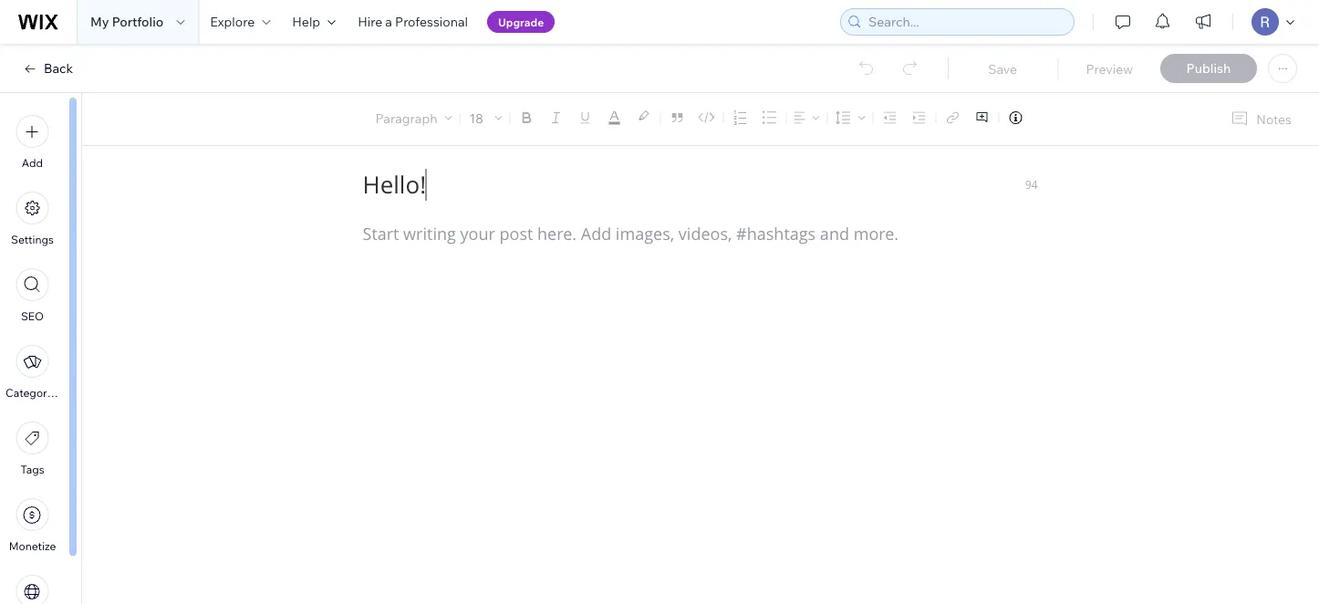 Task type: describe. For each thing, give the bounding box(es) containing it.
my portfolio
[[90, 14, 164, 30]]

upgrade
[[498, 15, 544, 29]]

hire a professional
[[358, 14, 468, 30]]

professional
[[395, 14, 468, 30]]

settings button
[[11, 192, 54, 246]]

back button
[[22, 60, 73, 77]]

a
[[385, 14, 392, 30]]

my
[[90, 14, 109, 30]]

hire
[[358, 14, 383, 30]]

categories button
[[5, 345, 62, 400]]

portfolio
[[112, 14, 164, 30]]

Search... field
[[863, 9, 1069, 35]]

seo button
[[16, 268, 49, 323]]

upgrade button
[[487, 11, 555, 33]]

paragraph button
[[372, 105, 456, 131]]

explore
[[210, 14, 255, 30]]

settings
[[11, 233, 54, 246]]

hire a professional link
[[347, 0, 479, 44]]

categories
[[5, 386, 62, 400]]

94
[[1026, 177, 1038, 192]]



Task type: locate. For each thing, give the bounding box(es) containing it.
tags button
[[16, 422, 49, 476]]

Add a Catchy Title text field
[[363, 169, 1026, 201]]

menu containing add
[[0, 104, 65, 604]]

tags
[[20, 463, 44, 476]]

help
[[292, 14, 320, 30]]

monetize
[[9, 539, 56, 553]]

paragraph
[[376, 110, 438, 126]]

add
[[22, 156, 43, 170]]

notes
[[1257, 111, 1292, 127]]

monetize button
[[9, 498, 56, 553]]

back
[[44, 60, 73, 76]]

help button
[[281, 0, 347, 44]]

seo
[[21, 309, 44, 323]]

menu
[[0, 104, 65, 604]]

add button
[[16, 115, 49, 170]]

notes button
[[1224, 107, 1298, 131]]



Task type: vqa. For each thing, say whether or not it's contained in the screenshot.
Proof associated with FOMO
no



